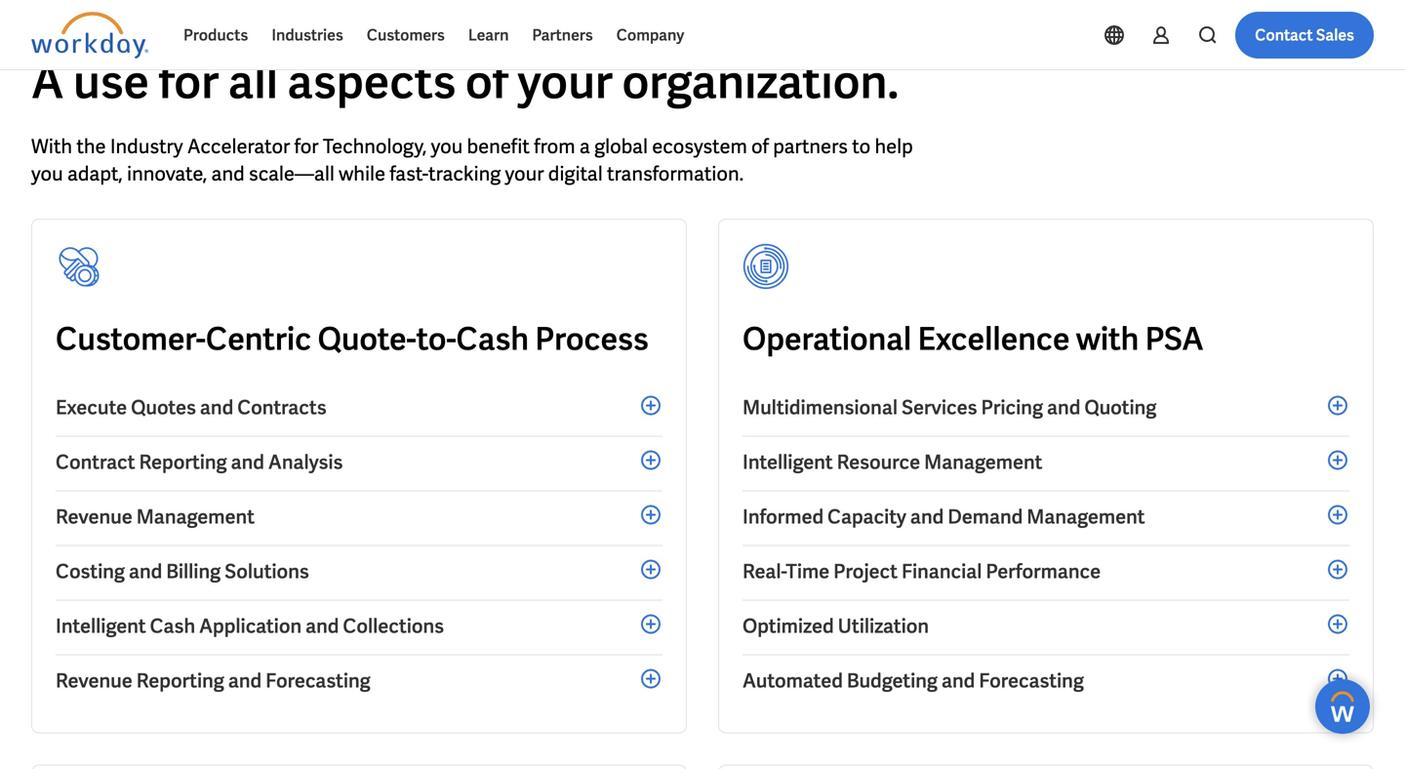 Task type: vqa. For each thing, say whether or not it's contained in the screenshot.
third The See from left
no



Task type: locate. For each thing, give the bounding box(es) containing it.
for
[[159, 51, 219, 112], [294, 134, 319, 159]]

your down partners
[[518, 51, 613, 112]]

cases
[[133, 5, 177, 22]]

demand
[[948, 504, 1023, 529]]

reporting down intelligent cash application and collections
[[136, 668, 224, 693]]

reporting inside button
[[139, 449, 227, 475]]

the
[[76, 134, 106, 159]]

0 horizontal spatial intelligent
[[56, 613, 146, 639]]

reporting
[[139, 449, 227, 475], [136, 668, 224, 693]]

contact
[[1255, 25, 1313, 45]]

partners button
[[521, 12, 605, 59]]

1 vertical spatial intelligent
[[56, 613, 146, 639]]

1 horizontal spatial for
[[294, 134, 319, 159]]

1 forecasting from the left
[[266, 668, 371, 693]]

forecasting down optimized utilization button
[[979, 668, 1084, 693]]

execute quotes and contracts
[[56, 395, 327, 420]]

forecasting down intelligent cash application and collections button
[[266, 668, 371, 693]]

forecasting
[[266, 668, 371, 693], [979, 668, 1084, 693]]

multidimensional services pricing and quoting
[[743, 395, 1157, 420]]

performance
[[986, 559, 1101, 584]]

cash
[[456, 319, 529, 359], [150, 613, 195, 639]]

contact sales
[[1255, 25, 1355, 45]]

1 horizontal spatial intelligent
[[743, 449, 833, 475]]

0 vertical spatial cash
[[456, 319, 529, 359]]

management down intelligent resource management button
[[1027, 504, 1145, 529]]

to
[[852, 134, 871, 159]]

0 horizontal spatial forecasting
[[266, 668, 371, 693]]

a
[[31, 51, 64, 112]]

1 vertical spatial for
[[294, 134, 319, 159]]

for inside with the industry accelerator for technology, you benefit from a global ecosystem of partners to help you adapt, innovate, and scale—all while fast-tracking your digital transformation.
[[294, 134, 319, 159]]

your down benefit
[[505, 161, 544, 186]]

industry
[[110, 134, 183, 159]]

customers button
[[355, 12, 457, 59]]

1 horizontal spatial forecasting
[[979, 668, 1084, 693]]

1 horizontal spatial of
[[752, 134, 769, 159]]

execute quotes and contracts button
[[56, 382, 663, 437]]

and down the accelerator
[[211, 161, 245, 186]]

0 horizontal spatial cash
[[150, 613, 195, 639]]

and up real-time project financial performance
[[910, 504, 944, 529]]

solution use cases
[[31, 5, 177, 22]]

costing
[[56, 559, 125, 584]]

0 vertical spatial for
[[159, 51, 219, 112]]

analysis
[[268, 449, 343, 475]]

reporting inside button
[[136, 668, 224, 693]]

project
[[834, 559, 898, 584]]

your
[[518, 51, 613, 112], [505, 161, 544, 186]]

1 vertical spatial reporting
[[136, 668, 224, 693]]

psa
[[1145, 319, 1204, 359]]

1 vertical spatial you
[[31, 161, 63, 186]]

technology,
[[323, 134, 427, 159]]

contract reporting and analysis
[[56, 449, 343, 475]]

services
[[902, 395, 977, 420]]

products
[[183, 25, 248, 45]]

reporting down execute quotes and contracts
[[139, 449, 227, 475]]

1 vertical spatial your
[[505, 161, 544, 186]]

management inside "button"
[[1027, 504, 1145, 529]]

revenue management button
[[56, 491, 663, 546]]

and inside with the industry accelerator for technology, you benefit from a global ecosystem of partners to help you adapt, innovate, and scale—all while fast-tracking your digital transformation.
[[211, 161, 245, 186]]

your inside with the industry accelerator for technology, you benefit from a global ecosystem of partners to help you adapt, innovate, and scale—all while fast-tracking your digital transformation.
[[505, 161, 544, 186]]

with
[[31, 134, 72, 159]]

intelligent up informed
[[743, 449, 833, 475]]

0 vertical spatial intelligent
[[743, 449, 833, 475]]

2 forecasting from the left
[[979, 668, 1084, 693]]

of
[[465, 51, 508, 112], [752, 134, 769, 159]]

informed capacity and demand management button
[[743, 491, 1350, 546]]

with the industry accelerator for technology, you benefit from a global ecosystem of partners to help you adapt, innovate, and scale—all while fast-tracking your digital transformation.
[[31, 134, 913, 186]]

intelligent cash application and collections
[[56, 613, 444, 639]]

partners
[[532, 25, 593, 45]]

collections
[[343, 613, 444, 639]]

for up scale—all
[[294, 134, 319, 159]]

management
[[924, 449, 1043, 475], [136, 504, 255, 529], [1027, 504, 1145, 529]]

you up tracking
[[431, 134, 463, 159]]

of down learn
[[465, 51, 508, 112]]

and
[[211, 161, 245, 186], [200, 395, 233, 420], [1047, 395, 1081, 420], [231, 449, 264, 475], [910, 504, 944, 529], [129, 559, 162, 584], [306, 613, 339, 639], [228, 668, 262, 693], [942, 668, 975, 693]]

for down products
[[159, 51, 219, 112]]

optimized utilization button
[[743, 601, 1350, 655]]

0 horizontal spatial for
[[159, 51, 219, 112]]

a use for all aspects of your organization.
[[31, 51, 899, 112]]

1 vertical spatial revenue
[[56, 668, 132, 693]]

1 horizontal spatial you
[[431, 134, 463, 159]]

and down costing and billing solutions 'button'
[[306, 613, 339, 639]]

contracts
[[237, 395, 327, 420]]

of left partners
[[752, 134, 769, 159]]

and left analysis
[[231, 449, 264, 475]]

revenue reporting and forecasting
[[56, 668, 371, 693]]

contract
[[56, 449, 135, 475]]

a
[[580, 134, 590, 159]]

revenue
[[56, 504, 132, 529], [56, 668, 132, 693]]

1 revenue from the top
[[56, 504, 132, 529]]

0 vertical spatial of
[[465, 51, 508, 112]]

customer-centric quote-to-cash process
[[56, 319, 649, 359]]

0 vertical spatial revenue
[[56, 504, 132, 529]]

application
[[199, 613, 302, 639]]

operational excellence with psa
[[743, 319, 1204, 359]]

intelligent down costing
[[56, 613, 146, 639]]

solution
[[31, 5, 101, 22]]

0 horizontal spatial you
[[31, 161, 63, 186]]

pricing
[[981, 395, 1043, 420]]

1 vertical spatial of
[[752, 134, 769, 159]]

intelligent
[[743, 449, 833, 475], [56, 613, 146, 639]]

partners
[[773, 134, 848, 159]]

automated budgeting and forecasting
[[743, 668, 1084, 693]]

and left billing
[[129, 559, 162, 584]]

0 vertical spatial your
[[518, 51, 613, 112]]

and down intelligent cash application and collections
[[228, 668, 262, 693]]

0 vertical spatial reporting
[[139, 449, 227, 475]]

and right quotes
[[200, 395, 233, 420]]

you down with
[[31, 161, 63, 186]]

1 vertical spatial cash
[[150, 613, 195, 639]]

revenue reporting and forecasting button
[[56, 655, 663, 709]]

scale—all
[[249, 161, 335, 186]]

2 revenue from the top
[[56, 668, 132, 693]]

global
[[594, 134, 648, 159]]



Task type: describe. For each thing, give the bounding box(es) containing it.
accelerator
[[187, 134, 290, 159]]

intelligent for intelligent resource management
[[743, 449, 833, 475]]

help
[[875, 134, 913, 159]]

1 horizontal spatial cash
[[456, 319, 529, 359]]

and right budgeting
[[942, 668, 975, 693]]

intelligent resource management button
[[743, 437, 1350, 491]]

operational
[[743, 319, 912, 359]]

and inside button
[[231, 449, 264, 475]]

adapt,
[[67, 161, 123, 186]]

forecasting for centric
[[266, 668, 371, 693]]

with
[[1076, 319, 1139, 359]]

revenue management
[[56, 504, 255, 529]]

multidimensional services pricing and quoting button
[[743, 382, 1350, 437]]

intelligent for intelligent cash application and collections
[[56, 613, 146, 639]]

from
[[534, 134, 575, 159]]

costing and billing solutions button
[[56, 546, 663, 601]]

tracking
[[428, 161, 501, 186]]

process
[[535, 319, 649, 359]]

cash inside button
[[150, 613, 195, 639]]

use
[[104, 5, 130, 22]]

quoting
[[1085, 395, 1157, 420]]

0 vertical spatial you
[[431, 134, 463, 159]]

industries button
[[260, 12, 355, 59]]

execute
[[56, 395, 127, 420]]

quotes
[[131, 395, 196, 420]]

company
[[617, 25, 684, 45]]

informed
[[743, 504, 824, 529]]

excellence
[[918, 319, 1070, 359]]

automated budgeting and forecasting button
[[743, 655, 1350, 709]]

intelligent cash application and collections button
[[56, 601, 663, 655]]

resource
[[837, 449, 920, 475]]

and inside 'button'
[[129, 559, 162, 584]]

digital
[[548, 161, 603, 186]]

aspects
[[287, 51, 456, 112]]

use
[[73, 51, 149, 112]]

sales
[[1316, 25, 1355, 45]]

solutions
[[225, 559, 309, 584]]

financial
[[902, 559, 982, 584]]

contact sales link
[[1236, 12, 1374, 59]]

real-time project financial performance
[[743, 559, 1101, 584]]

all
[[228, 51, 278, 112]]

0 horizontal spatial of
[[465, 51, 508, 112]]

management up demand
[[924, 449, 1043, 475]]

learn
[[468, 25, 509, 45]]

customers
[[367, 25, 445, 45]]

optimized
[[743, 613, 834, 639]]

forecasting for excellence
[[979, 668, 1084, 693]]

learn button
[[457, 12, 521, 59]]

budgeting
[[847, 668, 938, 693]]

automated
[[743, 668, 843, 693]]

organization.
[[622, 51, 899, 112]]

reporting for revenue
[[136, 668, 224, 693]]

informed capacity and demand management
[[743, 504, 1145, 529]]

capacity
[[828, 504, 907, 529]]

multidimensional
[[743, 395, 898, 420]]

centric
[[206, 319, 311, 359]]

industries
[[272, 25, 343, 45]]

of inside with the industry accelerator for technology, you benefit from a global ecosystem of partners to help you adapt, innovate, and scale—all while fast-tracking your digital transformation.
[[752, 134, 769, 159]]

real-
[[743, 559, 786, 584]]

utilization
[[838, 613, 929, 639]]

revenue for revenue reporting and forecasting
[[56, 668, 132, 693]]

contract reporting and analysis button
[[56, 437, 663, 491]]

customer-
[[56, 319, 206, 359]]

ecosystem
[[652, 134, 747, 159]]

and right pricing
[[1047, 395, 1081, 420]]

while
[[339, 161, 386, 186]]

benefit
[[467, 134, 530, 159]]

reporting for contract
[[139, 449, 227, 475]]

intelligent resource management
[[743, 449, 1043, 475]]

optimized utilization
[[743, 613, 929, 639]]

time
[[786, 559, 830, 584]]

and inside button
[[200, 395, 233, 420]]

go to the homepage image
[[31, 12, 148, 59]]

and inside "button"
[[910, 504, 944, 529]]

products button
[[172, 12, 260, 59]]

company button
[[605, 12, 696, 59]]

quote-
[[318, 319, 416, 359]]

transformation.
[[607, 161, 744, 186]]

management up billing
[[136, 504, 255, 529]]

innovate,
[[127, 161, 207, 186]]

revenue for revenue management
[[56, 504, 132, 529]]

real-time project financial performance button
[[743, 546, 1350, 601]]

billing
[[166, 559, 221, 584]]

to-
[[416, 319, 456, 359]]

fast-
[[390, 161, 428, 186]]



